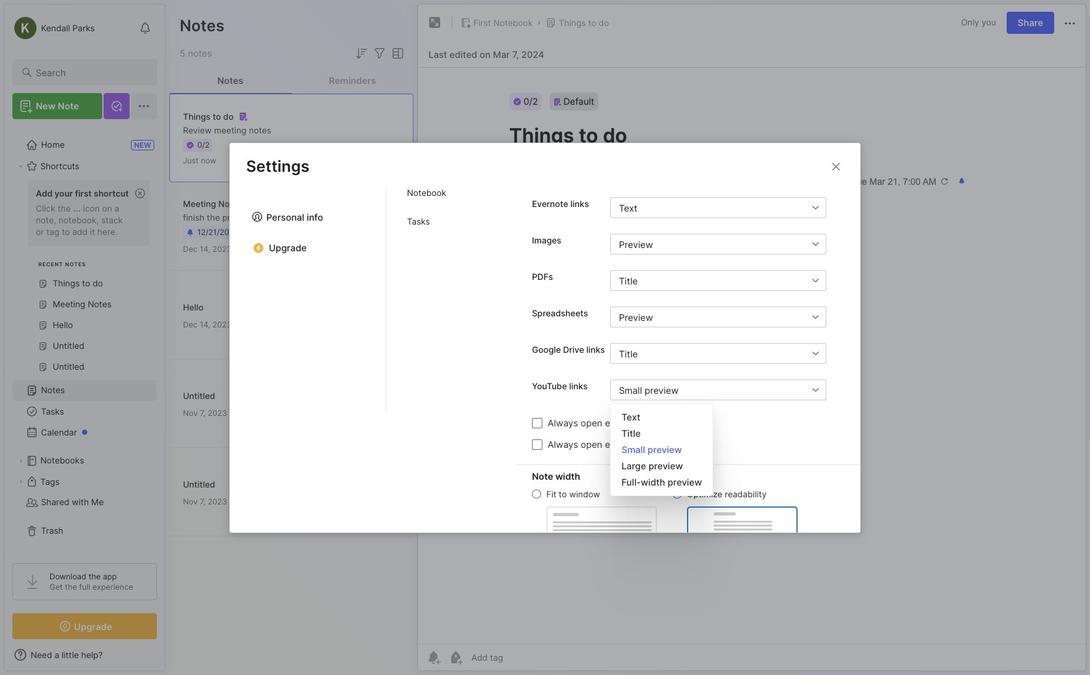 Task type: locate. For each thing, give the bounding box(es) containing it.
upgrade for "upgrade" popup button to the top
[[269, 242, 307, 253]]

upgrade down "full"
[[74, 621, 112, 632]]

preview button down text button
[[611, 234, 806, 254]]

text inside button
[[619, 202, 638, 213]]

tasks down notebook tab
[[407, 216, 430, 227]]

1 vertical spatial 14,
[[200, 320, 210, 329]]

optimize readability
[[687, 489, 767, 499]]

youtube
[[532, 381, 567, 391]]

1 horizontal spatial do
[[599, 18, 609, 28]]

1 vertical spatial small
[[622, 444, 646, 455]]

small inside text title small preview large preview full-width preview
[[622, 444, 646, 455]]

to inside icon on a note, notebook, stack or tag to add it here.
[[62, 227, 70, 237]]

notes inside button
[[217, 75, 244, 86]]

links right drive
[[587, 344, 605, 355]]

option group
[[532, 488, 798, 570]]

tree inside main element
[[5, 127, 165, 552]]

2 vertical spatial links
[[570, 381, 588, 391]]

text button
[[611, 197, 806, 218]]

tasks inside tab
[[407, 216, 430, 227]]

upgrade inside main element
[[74, 621, 112, 632]]

title button for pdfs
[[611, 270, 806, 291]]

upgrade down am
[[269, 242, 307, 253]]

1 vertical spatial upgrade
[[74, 621, 112, 632]]

0 vertical spatial external
[[605, 417, 640, 428]]

0 vertical spatial preview
[[619, 238, 653, 250]]

1 vertical spatial untitled
[[183, 479, 215, 490]]

1 vertical spatial tasks
[[41, 407, 64, 417]]

on left mar
[[480, 49, 491, 60]]

1 horizontal spatial on
[[480, 49, 491, 60]]

0 vertical spatial title button
[[611, 270, 806, 291]]

open up always open external applications
[[581, 417, 603, 428]]

with
[[72, 497, 89, 508]]

1 always from the top
[[548, 417, 579, 428]]

dec down hello
[[183, 320, 198, 329]]

external for applications
[[605, 439, 640, 450]]

shortcuts
[[40, 161, 79, 171]]

note right new
[[58, 100, 79, 111]]

notebook up tasks tab
[[407, 187, 447, 198]]

note
[[58, 100, 79, 111], [532, 471, 553, 482]]

1 preview button from the top
[[611, 234, 806, 254]]

2 vertical spatial title
[[622, 428, 641, 439]]

1 horizontal spatial presentation
[[294, 212, 345, 223]]

full
[[79, 583, 90, 592]]

review
[[183, 125, 212, 135]]

Always open external applications checkbox
[[532, 439, 543, 450]]

7, inside note window element
[[513, 49, 519, 60]]

0 vertical spatial links
[[571, 198, 589, 209]]

the up "full"
[[89, 572, 101, 582]]

always right always open external files checkbox on the bottom left of the page
[[548, 417, 579, 428]]

Choose default view option for Google Drive links field
[[611, 343, 845, 364]]

1 untitled from the top
[[183, 391, 215, 401]]

0 horizontal spatial note
[[58, 100, 79, 111]]

evernote links
[[532, 198, 589, 209]]

notes up tasks button
[[41, 385, 65, 396]]

title button up small preview "button"
[[611, 343, 806, 364]]

external up 'large'
[[605, 439, 640, 450]]

title button
[[611, 270, 806, 291], [611, 343, 806, 364]]

1 vertical spatial nov 7, 2023
[[183, 497, 227, 507]]

preview inside choose default view option for images field
[[619, 238, 653, 250]]

meeting notes
[[183, 199, 242, 209]]

0 vertical spatial nov 7, 2023
[[183, 408, 227, 418]]

1 horizontal spatial tasks
[[407, 216, 430, 227]]

1 vertical spatial dec 14, 2023
[[183, 320, 232, 329]]

preview inside choose default view option for spreadsheets field
[[619, 311, 653, 323]]

14, down hello
[[200, 320, 210, 329]]

notes right recent
[[65, 261, 86, 268]]

meeting
[[214, 125, 247, 135]]

notebook,
[[59, 215, 99, 225]]

notes down 09:00
[[240, 244, 262, 254]]

nov 7, 2023
[[183, 408, 227, 418], [183, 497, 227, 507]]

Always open external files checkbox
[[532, 418, 543, 428]]

download the app get the full experience
[[50, 572, 133, 592]]

upgrade button
[[246, 237, 370, 258], [12, 614, 157, 640]]

the down 'meeting notes'
[[207, 212, 220, 223]]

upgrade inside tab list
[[269, 242, 307, 253]]

new note
[[36, 100, 79, 111]]

1 vertical spatial title button
[[611, 343, 806, 364]]

0 vertical spatial title
[[619, 275, 638, 286]]

1 presentation from the left
[[222, 212, 273, 223]]

on left a at the left top of page
[[102, 203, 112, 214]]

0 vertical spatial dec 14, 2023
[[183, 244, 232, 254]]

1 vertical spatial text
[[622, 411, 641, 423]]

tree
[[5, 127, 165, 552]]

1 horizontal spatial notebook
[[494, 18, 533, 28]]

preview button down title field
[[611, 307, 806, 327]]

1 horizontal spatial upgrade button
[[246, 237, 370, 258]]

0 horizontal spatial presentation
[[222, 212, 273, 223]]

dec 14, 2023
[[183, 244, 232, 254], [183, 320, 232, 329]]

0 vertical spatial notes
[[188, 48, 212, 59]]

2 preview button from the top
[[611, 307, 806, 327]]

trash link
[[12, 521, 156, 542]]

things inside button
[[559, 18, 586, 28]]

1 vertical spatial note
[[532, 471, 553, 482]]

0 horizontal spatial notebook
[[407, 187, 447, 198]]

2024
[[522, 49, 545, 60]]

finish
[[183, 212, 205, 223]]

open down "always open external files"
[[581, 439, 603, 450]]

recent
[[38, 261, 63, 268]]

Choose default view option for Evernote links field
[[611, 197, 845, 218]]

2 always from the top
[[548, 439, 579, 450]]

shared with me
[[41, 497, 104, 508]]

presentation up 09:00
[[222, 212, 273, 223]]

title inside field
[[619, 275, 638, 286]]

0 vertical spatial untitled
[[183, 391, 215, 401]]

tasks up calendar
[[41, 407, 64, 417]]

2 external from the top
[[605, 439, 640, 450]]

it
[[90, 227, 95, 237]]

0 vertical spatial tasks
[[407, 216, 430, 227]]

2 preview from the top
[[619, 311, 653, 323]]

settings
[[246, 157, 310, 176]]

1 vertical spatial on
[[102, 203, 112, 214]]

the
[[58, 203, 71, 214], [207, 212, 220, 223], [89, 572, 101, 582], [65, 583, 77, 592]]

0 horizontal spatial notes
[[188, 48, 212, 59]]

always right always open external applications "option"
[[548, 439, 579, 450]]

the left ...
[[58, 203, 71, 214]]

preview down the small preview link at the bottom of the page
[[649, 460, 683, 471]]

1 title button from the top
[[611, 270, 806, 291]]

1 horizontal spatial notes
[[249, 125, 271, 135]]

external up always open external applications
[[605, 417, 640, 428]]

tree containing home
[[5, 127, 165, 552]]

presentation right give
[[294, 212, 345, 223]]

0 vertical spatial do
[[599, 18, 609, 28]]

links right the evernote
[[571, 198, 589, 209]]

tab list containing notebook
[[386, 68, 517, 412]]

notes
[[180, 16, 225, 35], [217, 75, 244, 86], [218, 199, 242, 209], [240, 244, 262, 254], [65, 261, 86, 268], [41, 385, 65, 396]]

title button up choose default view option for spreadsheets field on the right
[[611, 270, 806, 291]]

0 horizontal spatial on
[[102, 203, 112, 214]]

2 tab list from the left
[[230, 68, 386, 412]]

1 preview from the top
[[619, 238, 653, 250]]

reminders button
[[292, 68, 414, 94]]

open
[[581, 417, 603, 428], [581, 439, 603, 450]]

group containing add your first shortcut
[[12, 177, 156, 386]]

0 vertical spatial dec
[[183, 244, 198, 254]]

notes right 5
[[188, 48, 212, 59]]

always for always open external applications
[[548, 439, 579, 450]]

text for text title small preview large preview full-width preview
[[622, 411, 641, 423]]

add a reminder image
[[426, 650, 442, 666]]

0 horizontal spatial upgrade button
[[12, 614, 157, 640]]

1 vertical spatial preview button
[[611, 307, 806, 327]]

evernote
[[532, 198, 569, 209]]

hello
[[183, 302, 204, 312]]

1 vertical spatial preview
[[619, 311, 653, 323]]

...
[[73, 203, 81, 214]]

preview for images
[[619, 238, 653, 250]]

open for always open external files
[[581, 417, 603, 428]]

preview up large preview link
[[648, 444, 682, 455]]

1 vertical spatial title
[[619, 348, 638, 359]]

window
[[570, 489, 600, 499]]

2 untitled from the top
[[183, 479, 215, 490]]

on inside icon on a note, notebook, stack or tag to add it here.
[[102, 203, 112, 214]]

notes up meeting
[[217, 75, 244, 86]]

3 tab list from the left
[[386, 68, 517, 412]]

1 vertical spatial dec
[[183, 320, 198, 329]]

dec down finish
[[183, 244, 198, 254]]

tasks button
[[12, 401, 156, 422]]

0 vertical spatial upgrade
[[269, 242, 307, 253]]

1 horizontal spatial things
[[559, 18, 586, 28]]

personal
[[266, 211, 304, 222]]

add your first shortcut
[[36, 188, 129, 199]]

first
[[474, 18, 491, 28]]

2 nov from the top
[[183, 497, 198, 507]]

1 vertical spatial upgrade button
[[12, 614, 157, 640]]

always open external applications
[[548, 439, 694, 450]]

width up 'fit to window'
[[556, 471, 581, 482]]

notes link
[[12, 381, 156, 401]]

links right the youtube at the bottom of page
[[570, 381, 588, 391]]

2023
[[213, 244, 232, 254], [213, 320, 232, 329], [208, 408, 227, 418], [208, 497, 227, 507]]

notebook tab
[[402, 183, 501, 204]]

0 vertical spatial 7,
[[513, 49, 519, 60]]

upgrade button down "info"
[[246, 237, 370, 258]]

dec 14, 2023 down hello
[[183, 320, 232, 329]]

upgrade button down "full"
[[12, 614, 157, 640]]

notes right meeting
[[249, 125, 271, 135]]

tasks tab
[[402, 211, 501, 232]]

small
[[619, 384, 642, 396], [622, 444, 646, 455]]

0 vertical spatial 14,
[[200, 244, 210, 254]]

0 vertical spatial open
[[581, 417, 603, 428]]

1 tab list from the left
[[169, 68, 414, 94]]

upgrade
[[269, 242, 307, 253], [74, 621, 112, 632]]

1 vertical spatial things
[[183, 111, 211, 122]]

0 vertical spatial on
[[480, 49, 491, 60]]

1 vertical spatial notebook
[[407, 187, 447, 198]]

None search field
[[36, 65, 145, 80]]

2 open from the top
[[581, 439, 603, 450]]

1 vertical spatial things to do
[[183, 111, 234, 122]]

small up 'large'
[[622, 444, 646, 455]]

applications
[[643, 439, 694, 450]]

external for files
[[605, 417, 640, 428]]

shared with me link
[[12, 493, 156, 513]]

first notebook
[[474, 18, 533, 28]]

small up text link
[[619, 384, 642, 396]]

now
[[201, 156, 216, 166]]

tab list
[[169, 68, 414, 94], [230, 68, 386, 412], [386, 68, 517, 412]]

me
[[91, 497, 104, 508]]

1 vertical spatial always
[[548, 439, 579, 450]]

pdfs
[[532, 271, 553, 282]]

1 vertical spatial external
[[605, 439, 640, 450]]

text inside text title small preview large preview full-width preview
[[622, 411, 641, 423]]

1 horizontal spatial upgrade
[[269, 242, 307, 253]]

1 vertical spatial open
[[581, 439, 603, 450]]

width
[[556, 471, 581, 482], [641, 477, 666, 488]]

0 vertical spatial things
[[559, 18, 586, 28]]

open for always open external applications
[[581, 439, 603, 450]]

optimize
[[687, 489, 723, 499]]

0 vertical spatial notebook
[[494, 18, 533, 28]]

you
[[982, 17, 997, 28]]

files
[[643, 417, 660, 428]]

text
[[619, 202, 638, 213], [622, 411, 641, 423]]

personal info
[[266, 211, 323, 222]]

0 horizontal spatial upgrade
[[74, 621, 112, 632]]

1 horizontal spatial things to do
[[559, 18, 609, 28]]

0 vertical spatial preview button
[[611, 234, 806, 254]]

0 vertical spatial note
[[58, 100, 79, 111]]

5 notes
[[180, 48, 212, 59]]

click
[[36, 203, 55, 214]]

0 horizontal spatial things
[[183, 111, 211, 122]]

2 title button from the top
[[611, 343, 806, 364]]

7,
[[513, 49, 519, 60], [200, 408, 206, 418], [200, 497, 206, 507]]

small preview
[[619, 384, 679, 396]]

note up fit to window option
[[532, 471, 553, 482]]

1 external from the top
[[605, 417, 640, 428]]

width down large preview link
[[641, 477, 666, 488]]

note,
[[36, 215, 56, 225]]

shortcut
[[94, 188, 129, 199]]

Search text field
[[36, 66, 145, 79]]

notebook right first
[[494, 18, 533, 28]]

share
[[1018, 17, 1044, 28]]

0 vertical spatial nov
[[183, 408, 198, 418]]

0 vertical spatial small
[[619, 384, 642, 396]]

tags button
[[12, 472, 156, 493]]

1 vertical spatial notes
[[249, 125, 271, 135]]

0 vertical spatial always
[[548, 417, 579, 428]]

preview button for images
[[611, 234, 806, 254]]

title inside "field"
[[619, 348, 638, 359]]

2 14, from the top
[[200, 320, 210, 329]]

presentation
[[222, 212, 273, 223], [294, 212, 345, 223]]

0 horizontal spatial do
[[223, 111, 234, 122]]

preview up text link
[[645, 384, 679, 396]]

2 presentation from the left
[[294, 212, 345, 223]]

large preview link
[[611, 458, 713, 474]]

title button for google drive links
[[611, 343, 806, 364]]

click the ...
[[36, 203, 81, 214]]

group
[[12, 177, 156, 386]]

1 horizontal spatial width
[[641, 477, 666, 488]]

tasks inside button
[[41, 407, 64, 417]]

0 horizontal spatial tasks
[[41, 407, 64, 417]]

links for small preview
[[570, 381, 588, 391]]

here.
[[97, 227, 118, 237]]

14, down 12/21/2023,
[[200, 244, 210, 254]]

0 vertical spatial things to do
[[559, 18, 609, 28]]

give
[[275, 212, 292, 223]]

or
[[36, 227, 44, 237]]

dec 14, 2023 down 12/21/2023,
[[183, 244, 232, 254]]

1 open from the top
[[581, 417, 603, 428]]

2 vertical spatial 7,
[[200, 497, 206, 507]]

always open external files
[[548, 417, 660, 428]]

just
[[183, 156, 199, 166]]

1 vertical spatial nov
[[183, 497, 198, 507]]

calendar
[[41, 427, 77, 438]]

untitled
[[183, 391, 215, 401], [183, 479, 215, 490]]

option group containing fit to window
[[532, 488, 798, 570]]

0 vertical spatial text
[[619, 202, 638, 213]]

things
[[559, 18, 586, 28], [183, 111, 211, 122]]

to inside button
[[589, 18, 597, 28]]



Task type: describe. For each thing, give the bounding box(es) containing it.
just now
[[183, 156, 216, 166]]

am
[[267, 227, 279, 237]]

readability
[[725, 489, 767, 499]]

upgrade for "upgrade" popup button inside main element
[[74, 621, 112, 632]]

first notebook button
[[458, 14, 536, 32]]

tag
[[46, 227, 59, 237]]

note width
[[532, 471, 581, 482]]

main element
[[0, 0, 169, 676]]

the for click
[[58, 203, 71, 214]]

preview button for spreadsheets
[[611, 307, 806, 327]]

add tag image
[[448, 650, 464, 666]]

1 vertical spatial do
[[223, 111, 234, 122]]

none search field inside main element
[[36, 65, 145, 80]]

notebook inside tab
[[407, 187, 447, 198]]

download
[[50, 572, 86, 582]]

only
[[962, 17, 980, 28]]

title inside text title small preview large preview full-width preview
[[622, 428, 641, 439]]

notebook inside button
[[494, 18, 533, 28]]

tab list containing notes
[[169, 68, 414, 94]]

calendar button
[[12, 422, 156, 443]]

preview for spreadsheets
[[619, 311, 653, 323]]

width inside text title small preview large preview full-width preview
[[641, 477, 666, 488]]

small preview button
[[611, 380, 806, 400]]

a
[[115, 203, 119, 214]]

things to do inside button
[[559, 18, 609, 28]]

1 horizontal spatial note
[[532, 471, 553, 482]]

things to do button
[[544, 14, 612, 32]]

12/21/2023, 09:00 am
[[197, 227, 279, 237]]

meeting
[[183, 199, 216, 209]]

youtube links
[[532, 381, 588, 391]]

dropdown list menu
[[611, 409, 713, 490]]

notebooks
[[40, 456, 84, 466]]

note window element
[[418, 4, 1087, 672]]

first
[[75, 188, 92, 199]]

fit
[[547, 489, 557, 499]]

app
[[103, 572, 117, 582]]

the for download
[[89, 572, 101, 582]]

reminders
[[329, 75, 376, 86]]

finish the presentation give presentation
[[183, 212, 345, 223]]

to inside option group
[[559, 489, 567, 499]]

Optimize readability radio
[[673, 490, 682, 499]]

do inside things to do button
[[599, 18, 609, 28]]

preview up optimize readability radio at the bottom right of page
[[668, 477, 702, 488]]

the down download
[[65, 583, 77, 592]]

always for always open external files
[[548, 417, 579, 428]]

text for text
[[619, 202, 638, 213]]

notes button
[[169, 68, 292, 94]]

Fit to window radio
[[532, 490, 541, 499]]

1 dec 14, 2023 from the top
[[183, 244, 232, 254]]

text title small preview large preview full-width preview
[[622, 411, 702, 488]]

notes up 12/21/2023, 09:00 am
[[218, 199, 242, 209]]

1 14, from the top
[[200, 244, 210, 254]]

upgrade button inside main element
[[12, 614, 157, 640]]

0 vertical spatial upgrade button
[[246, 237, 370, 258]]

get
[[50, 583, 63, 592]]

2 dec from the top
[[183, 320, 198, 329]]

1 dec from the top
[[183, 244, 198, 254]]

0 horizontal spatial width
[[556, 471, 581, 482]]

09:00
[[243, 227, 265, 237]]

1 nov 7, 2023 from the top
[[183, 408, 227, 418]]

fit to window
[[547, 489, 600, 499]]

2 nov 7, 2023 from the top
[[183, 497, 227, 507]]

new
[[36, 100, 56, 111]]

tab list containing personal info
[[230, 68, 386, 412]]

text link
[[611, 409, 713, 425]]

group inside tree
[[12, 177, 156, 386]]

Note Editor text field
[[418, 67, 1086, 644]]

images
[[532, 235, 562, 245]]

icon
[[83, 203, 100, 214]]

links for text
[[571, 198, 589, 209]]

the for finish
[[207, 212, 220, 223]]

12/21/2023,
[[197, 227, 241, 237]]

Choose default view option for PDFs field
[[611, 270, 845, 291]]

spreadsheets
[[532, 308, 588, 318]]

review meeting notes
[[183, 125, 271, 135]]

small inside small preview "button"
[[619, 384, 642, 396]]

close image
[[829, 159, 844, 174]]

1 nov from the top
[[183, 408, 198, 418]]

Choose default view option for Images field
[[611, 234, 845, 254]]

title for google drive links
[[619, 348, 638, 359]]

preview inside "button"
[[645, 384, 679, 396]]

shortcuts button
[[12, 156, 156, 177]]

your
[[55, 188, 73, 199]]

full-width preview link
[[611, 474, 713, 490]]

trash
[[41, 526, 63, 536]]

full-
[[622, 477, 641, 488]]

on inside note window element
[[480, 49, 491, 60]]

new
[[134, 141, 151, 150]]

share button
[[1007, 12, 1055, 34]]

1 vertical spatial 7,
[[200, 408, 206, 418]]

Choose default view option for Spreadsheets field
[[611, 307, 845, 327]]

last edited on mar 7, 2024
[[429, 49, 545, 60]]

expand notebooks image
[[17, 457, 25, 465]]

google
[[532, 344, 561, 355]]

expand tags image
[[17, 478, 25, 486]]

stack
[[101, 215, 123, 225]]

icon on a note, notebook, stack or tag to add it here.
[[36, 203, 123, 237]]

add
[[72, 227, 88, 237]]

0 horizontal spatial things to do
[[183, 111, 234, 122]]

expand note image
[[427, 15, 443, 31]]

large
[[622, 460, 646, 471]]

5
[[180, 48, 185, 59]]

add
[[36, 188, 53, 199]]

home
[[41, 140, 65, 150]]

tags
[[40, 477, 60, 487]]

mar
[[493, 49, 510, 60]]

shared
[[41, 497, 69, 508]]

recent notes
[[38, 261, 86, 268]]

info
[[307, 211, 323, 222]]

drive
[[563, 344, 585, 355]]

last
[[429, 49, 447, 60]]

Choose default view option for YouTube links field
[[611, 380, 845, 400]]

title for pdfs
[[619, 275, 638, 286]]

note inside main element
[[58, 100, 79, 111]]

google drive links
[[532, 344, 605, 355]]

experience
[[92, 583, 133, 592]]

only you
[[962, 17, 997, 28]]

2 dec 14, 2023 from the top
[[183, 320, 232, 329]]

1 vertical spatial links
[[587, 344, 605, 355]]

0/2
[[197, 140, 210, 150]]

notes up 5 notes at the left top
[[180, 16, 225, 35]]



Task type: vqa. For each thing, say whether or not it's contained in the screenshot.


